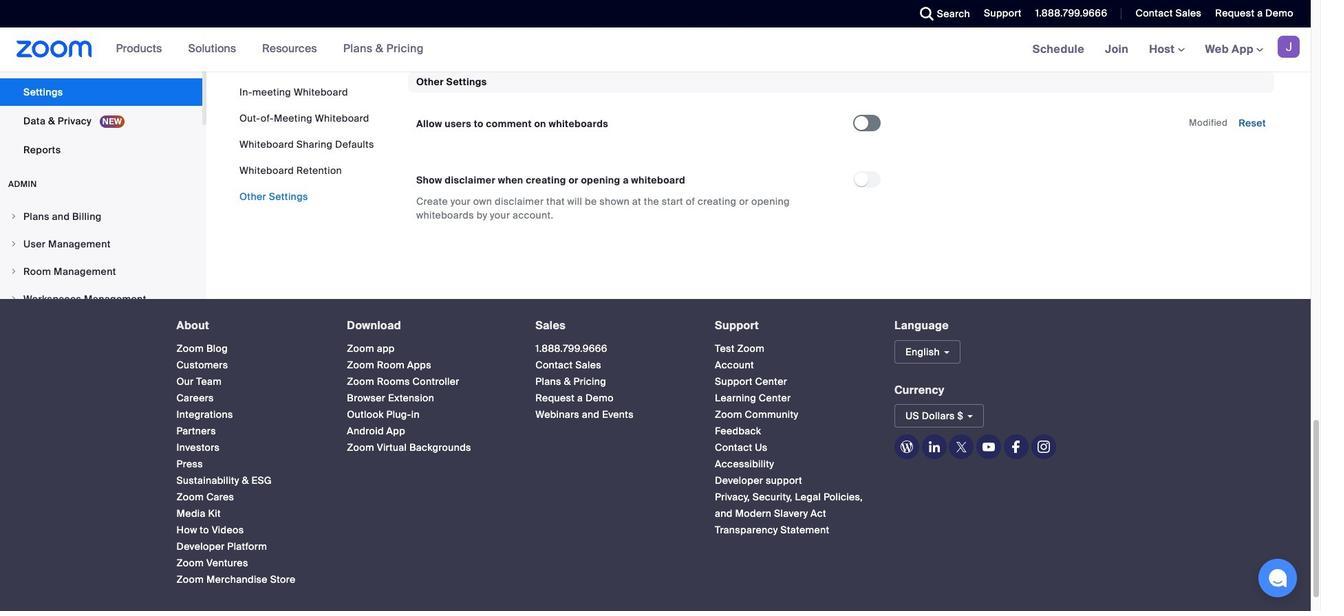 Task type: vqa. For each thing, say whether or not it's contained in the screenshot.
topmost right image
yes



Task type: describe. For each thing, give the bounding box(es) containing it.
1 right image from the top
[[10, 268, 18, 276]]

admin menu menu
[[0, 204, 202, 396]]

meetings navigation
[[1023, 28, 1311, 72]]

zoom logo image
[[17, 41, 92, 58]]

other settings element
[[408, 71, 1275, 239]]

profile picture image
[[1278, 36, 1300, 58]]



Task type: locate. For each thing, give the bounding box(es) containing it.
menu bar
[[240, 85, 374, 204]]

4 heading from the left
[[715, 320, 870, 332]]

open chat image
[[1269, 569, 1288, 588]]

0 vertical spatial right image
[[10, 213, 18, 221]]

4 menu item from the top
[[0, 286, 202, 312]]

personal menu menu
[[0, 0, 202, 165]]

1 menu item from the top
[[0, 204, 202, 230]]

2 right image from the top
[[10, 240, 18, 248]]

1 heading from the left
[[177, 320, 322, 332]]

right image
[[10, 268, 18, 276], [10, 295, 18, 304]]

0 vertical spatial right image
[[10, 268, 18, 276]]

product information navigation
[[92, 28, 434, 72]]

2 heading from the left
[[347, 320, 511, 332]]

1 vertical spatial right image
[[10, 295, 18, 304]]

banner
[[0, 28, 1311, 72]]

right image
[[10, 213, 18, 221], [10, 240, 18, 248]]

3 menu item from the top
[[0, 259, 202, 285]]

menu item
[[0, 204, 202, 230], [0, 231, 202, 257], [0, 259, 202, 285], [0, 286, 202, 312]]

2 right image from the top
[[10, 295, 18, 304]]

heading
[[177, 320, 322, 332], [347, 320, 511, 332], [536, 320, 690, 332], [715, 320, 870, 332]]

2 menu item from the top
[[0, 231, 202, 257]]

3 heading from the left
[[536, 320, 690, 332]]

1 right image from the top
[[10, 213, 18, 221]]

1 vertical spatial right image
[[10, 240, 18, 248]]



